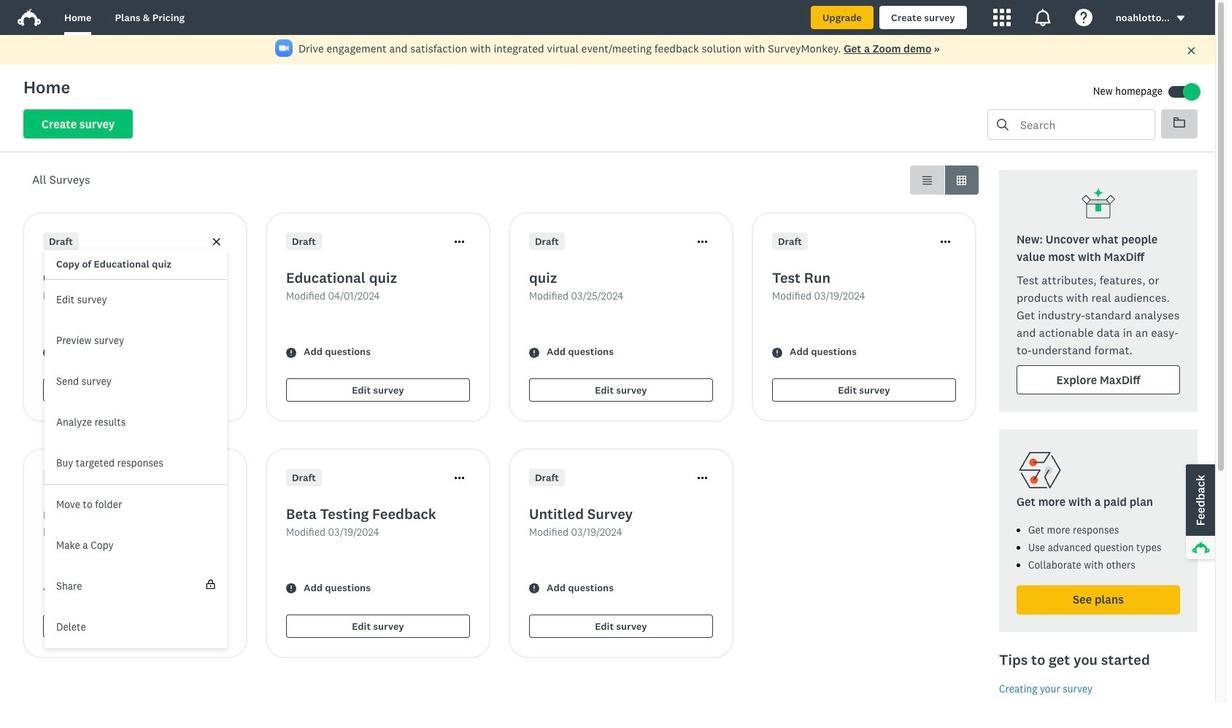 Task type: describe. For each thing, give the bounding box(es) containing it.
1 brand logo image from the top
[[18, 6, 41, 29]]

1 this is a paid feature image from the left
[[206, 580, 215, 590]]

notification center icon image
[[1034, 9, 1052, 26]]

response based pricing icon image
[[1017, 447, 1064, 494]]

max diff icon image
[[1081, 188, 1116, 223]]

0 vertical spatial warning image
[[286, 348, 296, 358]]



Task type: vqa. For each thing, say whether or not it's contained in the screenshot.
This is a paid feature icon
yes



Task type: locate. For each thing, give the bounding box(es) containing it.
1 horizontal spatial warning image
[[529, 584, 539, 595]]

help icon image
[[1075, 9, 1093, 26]]

2 this is a paid feature image from the left
[[206, 580, 215, 590]]

group
[[910, 166, 979, 195]]

products icon image
[[993, 9, 1011, 26], [993, 9, 1011, 26]]

1 vertical spatial warning image
[[529, 584, 539, 595]]

brand logo image
[[18, 6, 41, 29], [18, 9, 41, 26]]

warning image
[[43, 348, 53, 358], [529, 348, 539, 358], [772, 348, 782, 358], [286, 584, 296, 595]]

menu
[[45, 250, 227, 649]]

1 folders image from the top
[[1174, 117, 1185, 128]]

dropdown arrow icon image
[[1176, 13, 1186, 24], [1177, 16, 1185, 21]]

search image
[[997, 119, 1009, 131], [997, 119, 1009, 131]]

no issues image
[[43, 584, 53, 595]]

0 horizontal spatial warning image
[[286, 348, 296, 358]]

warning image
[[286, 348, 296, 358], [529, 584, 539, 595]]

x image
[[1187, 46, 1196, 56]]

folders image
[[1174, 117, 1185, 128], [1174, 118, 1185, 128]]

Search text field
[[1009, 110, 1155, 139]]

2 brand logo image from the top
[[18, 9, 41, 26]]

2 folders image from the top
[[1174, 118, 1185, 128]]

this is a paid feature image
[[206, 580, 215, 590], [206, 580, 215, 590]]



